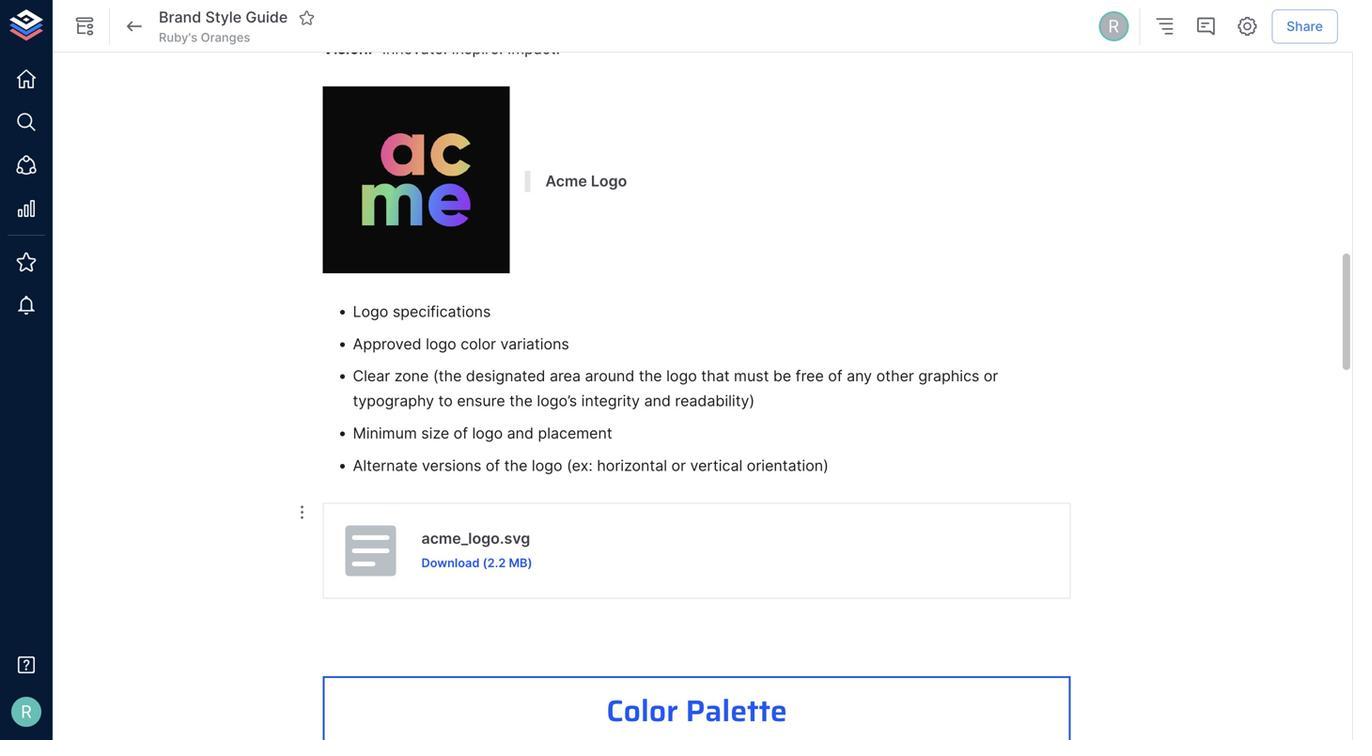 Task type: vqa. For each thing, say whether or not it's contained in the screenshot.
SCOPE OF WORK image
no



Task type: locate. For each thing, give the bounding box(es) containing it.
alternate
[[353, 457, 418, 475]]

of for (ex:
[[486, 457, 500, 475]]

logo left that on the right
[[666, 367, 697, 385]]

1 vertical spatial and
[[507, 424, 534, 443]]

size
[[421, 424, 449, 443]]

logo
[[426, 335, 456, 353], [666, 367, 697, 385], [472, 424, 503, 443], [532, 457, 563, 475]]

inspire.
[[452, 40, 503, 58]]

favorite image
[[298, 9, 315, 26]]

logo specifications
[[353, 302, 491, 321]]

1 horizontal spatial r button
[[1096, 8, 1132, 44]]

0 vertical spatial logo
[[591, 172, 627, 191]]

of left any
[[828, 367, 843, 385]]

palette
[[686, 688, 787, 735]]

minimum
[[353, 424, 417, 443]]

0 horizontal spatial and
[[507, 424, 534, 443]]

brand style guide
[[159, 8, 288, 26]]

(
[[483, 556, 487, 571]]

minimum size of logo and placement
[[353, 424, 612, 443]]

variations
[[500, 335, 569, 353]]

1 horizontal spatial or
[[984, 367, 998, 385]]

0 vertical spatial r
[[1108, 16, 1119, 37]]

logo
[[591, 172, 627, 191], [353, 302, 388, 321]]

mb
[[509, 556, 528, 571]]

0 horizontal spatial logo
[[353, 302, 388, 321]]

0 horizontal spatial r button
[[6, 692, 47, 733]]

graphics
[[918, 367, 980, 385]]

or left 'vertical'
[[671, 457, 686, 475]]

integrity
[[581, 392, 640, 410]]

alternate versions of the logo (ex: horizontal or vertical orientation)
[[353, 457, 829, 475]]

around
[[585, 367, 635, 385]]

or inside "clear zone (the designated area around the logo that must be free of any other graphics or typography to ensure the logo's integrity and readability)"
[[984, 367, 998, 385]]

0 vertical spatial of
[[828, 367, 843, 385]]

color
[[461, 335, 496, 353]]

settings image
[[1236, 15, 1259, 38]]

of
[[828, 367, 843, 385], [454, 424, 468, 443], [486, 457, 500, 475]]

area
[[550, 367, 581, 385]]

r
[[1108, 16, 1119, 37], [21, 702, 32, 723]]

horizontal
[[597, 457, 667, 475]]

1 horizontal spatial and
[[644, 392, 671, 410]]

logo right acme
[[591, 172, 627, 191]]

0 vertical spatial r button
[[1096, 8, 1132, 44]]

the
[[639, 367, 662, 385], [510, 392, 533, 410], [504, 457, 528, 475]]

the right around
[[639, 367, 662, 385]]

versions
[[422, 457, 481, 475]]

2 vertical spatial the
[[504, 457, 528, 475]]

0 vertical spatial or
[[984, 367, 998, 385]]

logo up approved
[[353, 302, 388, 321]]

ensure
[[457, 392, 505, 410]]

2 vertical spatial of
[[486, 457, 500, 475]]

of inside "clear zone (the designated area around the logo that must be free of any other graphics or typography to ensure the logo's integrity and readability)"
[[828, 367, 843, 385]]

or right graphics
[[984, 367, 998, 385]]

oranges
[[201, 30, 250, 45]]

of right size
[[454, 424, 468, 443]]

0 vertical spatial and
[[644, 392, 671, 410]]

and
[[644, 392, 671, 410], [507, 424, 534, 443]]

the down minimum size of logo and placement
[[504, 457, 528, 475]]

clear zone (the designated area around the logo that must be free of any other graphics or typography to ensure the logo's integrity and readability)
[[353, 367, 1003, 410]]

the down designated
[[510, 392, 533, 410]]

or
[[984, 367, 998, 385], [671, 457, 686, 475]]

1 vertical spatial of
[[454, 424, 468, 443]]

2 horizontal spatial of
[[828, 367, 843, 385]]

ruby's oranges
[[159, 30, 250, 45]]

of for placement
[[454, 424, 468, 443]]

designated
[[466, 367, 546, 385]]

acme
[[546, 172, 587, 191]]

0 horizontal spatial r
[[21, 702, 32, 723]]

0 horizontal spatial of
[[454, 424, 468, 443]]

share button
[[1272, 9, 1338, 43]]

and right integrity
[[644, 392, 671, 410]]

approved
[[353, 335, 422, 353]]

0 horizontal spatial or
[[671, 457, 686, 475]]

logo down ensure
[[472, 424, 503, 443]]

r button
[[1096, 8, 1132, 44], [6, 692, 47, 733]]

1 vertical spatial r
[[21, 702, 32, 723]]

1 horizontal spatial of
[[486, 457, 500, 475]]

of down minimum size of logo and placement
[[486, 457, 500, 475]]

download
[[421, 556, 480, 571]]

style
[[205, 8, 242, 26]]

and left placement
[[507, 424, 534, 443]]



Task type: describe. For each thing, give the bounding box(es) containing it.
(ex:
[[567, 457, 593, 475]]

typography
[[353, 392, 434, 410]]

show wiki image
[[73, 15, 96, 38]]

"innovate.
[[376, 40, 447, 58]]

other
[[876, 367, 914, 385]]

placement
[[538, 424, 612, 443]]

go back image
[[123, 15, 146, 38]]

color palette
[[606, 688, 787, 735]]

ruby's oranges link
[[159, 29, 250, 46]]

color
[[606, 688, 678, 735]]

readability)
[[675, 392, 755, 410]]

vision:
[[323, 40, 372, 58]]

and inside "clear zone (the designated area around the logo that must be free of any other graphics or typography to ensure the logo's integrity and readability)"
[[644, 392, 671, 410]]

logo inside "clear zone (the designated area around the logo that must be free of any other graphics or typography to ensure the logo's integrity and readability)"
[[666, 367, 697, 385]]

any
[[847, 367, 872, 385]]

)
[[528, 556, 532, 571]]

vision: "innovate. inspire. impact."
[[323, 40, 565, 58]]

orientation)
[[747, 457, 829, 475]]

logo down the specifications
[[426, 335, 456, 353]]

1 vertical spatial logo
[[353, 302, 388, 321]]

0 vertical spatial the
[[639, 367, 662, 385]]

must
[[734, 367, 769, 385]]

that
[[701, 367, 730, 385]]

guide
[[246, 8, 288, 26]]

1 vertical spatial the
[[510, 392, 533, 410]]

comments image
[[1195, 15, 1217, 38]]

1 vertical spatial r button
[[6, 692, 47, 733]]

vertical
[[690, 457, 743, 475]]

acme_logo.svg download ( 2.2 mb )
[[421, 529, 532, 571]]

free
[[796, 367, 824, 385]]

impact."
[[507, 40, 565, 58]]

table of contents image
[[1153, 15, 1176, 38]]

1 vertical spatial or
[[671, 457, 686, 475]]

clear
[[353, 367, 390, 385]]

be
[[773, 367, 791, 385]]

zone
[[394, 367, 429, 385]]

approved logo color variations
[[353, 335, 569, 353]]

specifications
[[393, 302, 491, 321]]

ruby's
[[159, 30, 198, 45]]

logo left "(ex:"
[[532, 457, 563, 475]]

(the
[[433, 367, 462, 385]]

brand
[[159, 8, 201, 26]]

1 horizontal spatial logo
[[591, 172, 627, 191]]

share
[[1287, 18, 1323, 34]]

acme_logo.svg
[[421, 529, 530, 548]]

acme logo
[[546, 172, 627, 191]]

to
[[438, 392, 453, 410]]

logo's
[[537, 392, 577, 410]]

2.2
[[487, 556, 506, 571]]

1 horizontal spatial r
[[1108, 16, 1119, 37]]



